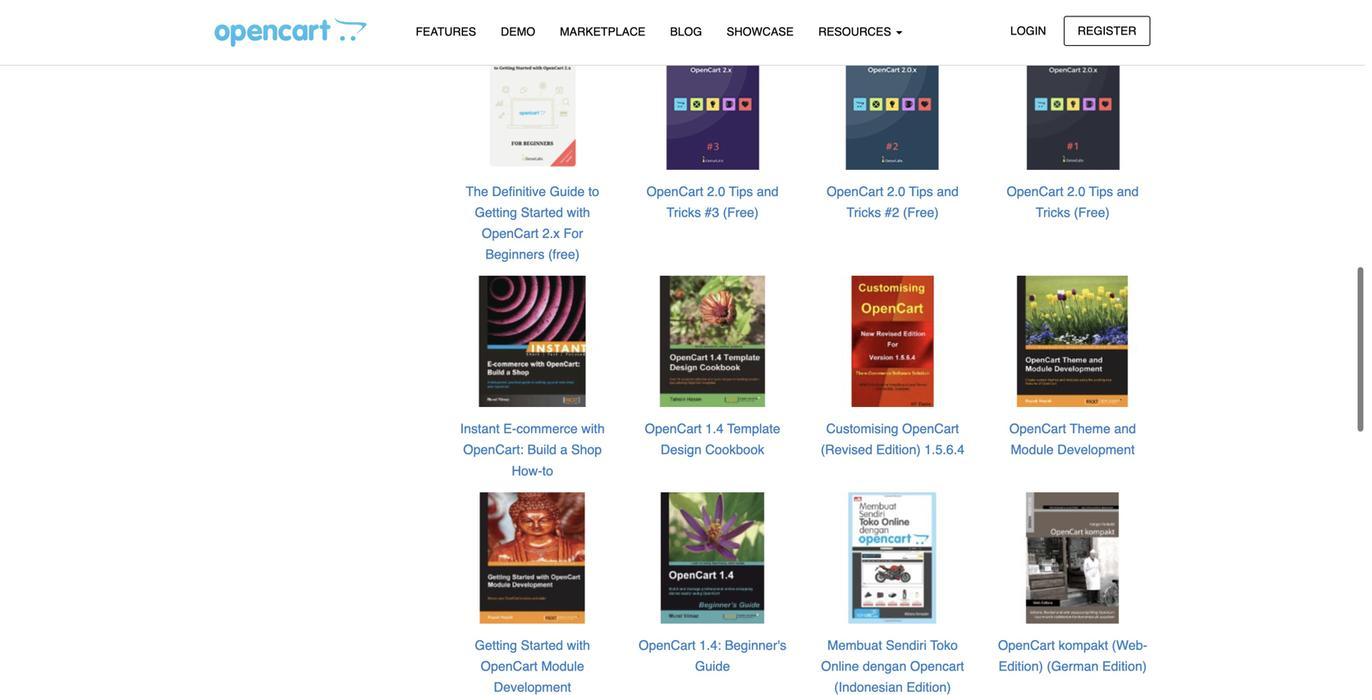 Task type: locate. For each thing, give the bounding box(es) containing it.
blog
[[670, 25, 702, 38]]

3 tricks from the left
[[1036, 205, 1071, 220]]

0 horizontal spatial (free)
[[723, 205, 759, 220]]

resources
[[819, 25, 895, 38]]

opencart 2.0 tips and tricks #2 (free) link
[[827, 184, 959, 220]]

edition) inside customising opencart (revised edition) 1.5.6.4
[[877, 442, 921, 458]]

0 vertical spatial to
[[589, 184, 600, 199]]

0 vertical spatial getting
[[475, 205, 517, 220]]

(free) for #2
[[903, 205, 939, 220]]

2 horizontal spatial tips
[[1090, 184, 1114, 199]]

1 started from the top
[[521, 205, 563, 220]]

instant e-commerce with opencart: build a shop how-to link
[[460, 421, 605, 479]]

started inside the definitive guide to getting started with opencart 2.x for beginners (free)
[[521, 205, 563, 220]]

membuat sendiri toko online dengan opencart (indonesian edition)
[[822, 638, 965, 695]]

opencart inside 'opencart 2.0 tips and tricks (free)'
[[1007, 184, 1064, 199]]

1 horizontal spatial guide
[[695, 659, 730, 674]]

and for opencart 2.0 tips and tricks #2 (free)
[[937, 184, 959, 199]]

e-
[[504, 421, 517, 437]]

module inside opencart theme and module development
[[1011, 442, 1054, 458]]

opencart kompakt (web- edition) (german edition)
[[999, 638, 1148, 674]]

2.0
[[707, 184, 726, 199], [888, 184, 906, 199], [1068, 184, 1086, 199]]

module inside getting started with opencart module development
[[542, 659, 585, 674]]

1 horizontal spatial development
[[1058, 442, 1135, 458]]

3 tips from the left
[[1090, 184, 1114, 199]]

2.0 for #2
[[888, 184, 906, 199]]

0 horizontal spatial to
[[543, 463, 554, 479]]

to
[[589, 184, 600, 199], [543, 463, 554, 479]]

tricks
[[667, 205, 701, 220], [847, 205, 882, 220], [1036, 205, 1071, 220]]

getting started with opencart module development image
[[466, 492, 599, 625]]

opencart for opencart 1.4: beginner's guide
[[639, 638, 696, 653]]

3 (free) from the left
[[1074, 205, 1110, 220]]

module
[[1011, 442, 1054, 458], [542, 659, 585, 674]]

1 vertical spatial guide
[[695, 659, 730, 674]]

(web-
[[1112, 638, 1148, 653]]

(free) inside opencart 2.0 tips and tricks #3 (free)
[[723, 205, 759, 220]]

register
[[1078, 24, 1137, 37]]

tips inside opencart 2.0 tips and tricks #3 (free)
[[729, 184, 753, 199]]

2 tricks from the left
[[847, 205, 882, 220]]

#3
[[705, 205, 720, 220]]

tips inside 'opencart 2.0 tips and tricks (free)'
[[1090, 184, 1114, 199]]

opencart for opencart theme and module development
[[1010, 421, 1067, 437]]

to inside the definitive guide to getting started with opencart 2.x for beginners (free)
[[589, 184, 600, 199]]

2 started from the top
[[521, 638, 563, 653]]

(free)
[[723, 205, 759, 220], [903, 205, 939, 220], [1074, 205, 1110, 220]]

0 vertical spatial with
[[567, 205, 590, 220]]

2 horizontal spatial 2.0
[[1068, 184, 1086, 199]]

opencart inside "opencart kompakt (web- edition) (german edition)"
[[999, 638, 1056, 653]]

guide
[[550, 184, 585, 199], [695, 659, 730, 674]]

and inside opencart 2.0 tips and tricks #2 (free)
[[937, 184, 959, 199]]

demo link
[[489, 17, 548, 46]]

2 2.0 from the left
[[888, 184, 906, 199]]

0 horizontal spatial development
[[494, 680, 571, 695]]

2.0 for #3
[[707, 184, 726, 199]]

1 horizontal spatial tips
[[909, 184, 934, 199]]

tips
[[729, 184, 753, 199], [909, 184, 934, 199], [1090, 184, 1114, 199]]

tricks inside 'opencart 2.0 tips and tricks (free)'
[[1036, 205, 1071, 220]]

1 vertical spatial development
[[494, 680, 571, 695]]

cookbook
[[706, 442, 765, 458]]

1 vertical spatial with
[[582, 421, 605, 437]]

1 vertical spatial getting
[[475, 638, 517, 653]]

opencart inside opencart 1.4 template design cookbook
[[645, 421, 702, 437]]

opencart inside opencart theme and module development
[[1010, 421, 1067, 437]]

1 horizontal spatial (free)
[[903, 205, 939, 220]]

2.0 inside opencart 2.0 tips and tricks #2 (free)
[[888, 184, 906, 199]]

0 horizontal spatial module
[[542, 659, 585, 674]]

resources link
[[806, 17, 915, 46]]

(indonesian
[[835, 680, 903, 695]]

1 (free) from the left
[[723, 205, 759, 220]]

customising
[[827, 421, 899, 437]]

opencart 2.0 tips and tricks #2 (free)
[[827, 184, 959, 220]]

and
[[757, 184, 779, 199], [937, 184, 959, 199], [1117, 184, 1139, 199], [1115, 421, 1137, 437]]

guide down the 1.4:
[[695, 659, 730, 674]]

opencart - open source shopping cart solution image
[[215, 17, 367, 47]]

0 vertical spatial module
[[1011, 442, 1054, 458]]

opencart 2.0 tips and tricks #3 (free)
[[647, 184, 779, 220]]

opencart tips and tricks part 3 image
[[646, 38, 779, 171]]

and inside opencart theme and module development
[[1115, 421, 1137, 437]]

sendiri
[[886, 638, 927, 653]]

with
[[567, 205, 590, 220], [582, 421, 605, 437], [567, 638, 590, 653]]

and inside 'opencart 2.0 tips and tricks (free)'
[[1117, 184, 1139, 199]]

1 vertical spatial module
[[542, 659, 585, 674]]

1 vertical spatial started
[[521, 638, 563, 653]]

edition)
[[877, 442, 921, 458], [999, 659, 1044, 674], [1103, 659, 1147, 674], [907, 680, 952, 695]]

2.0 inside 'opencart 2.0 tips and tricks (free)'
[[1068, 184, 1086, 199]]

design
[[661, 442, 702, 458]]

1.4
[[706, 421, 724, 437]]

opencart inside the definitive guide to getting started with opencart 2.x for beginners (free)
[[482, 226, 539, 241]]

0 vertical spatial development
[[1058, 442, 1135, 458]]

build
[[528, 442, 557, 458]]

3 2.0 from the left
[[1068, 184, 1086, 199]]

login
[[1011, 24, 1047, 37]]

0 horizontal spatial guide
[[550, 184, 585, 199]]

2.0 for (free)
[[1068, 184, 1086, 199]]

features
[[416, 25, 476, 38]]

1.4:
[[700, 638, 722, 653]]

guide inside the definitive guide to getting started with opencart 2.x for beginners (free)
[[550, 184, 585, 199]]

0 horizontal spatial tricks
[[667, 205, 701, 220]]

0 vertical spatial started
[[521, 205, 563, 220]]

instant
[[460, 421, 500, 437]]

guide up for
[[550, 184, 585, 199]]

getting
[[475, 205, 517, 220], [475, 638, 517, 653]]

membuat
[[828, 638, 883, 653]]

2 horizontal spatial (free)
[[1074, 205, 1110, 220]]

showcase link
[[715, 17, 806, 46]]

opencart for opencart 2.0 tips and tricks (free)
[[1007, 184, 1064, 199]]

tricks for #3
[[667, 205, 701, 220]]

edition) down customising
[[877, 442, 921, 458]]

edition) down the opencart
[[907, 680, 952, 695]]

opencart
[[647, 184, 704, 199], [827, 184, 884, 199], [1007, 184, 1064, 199], [482, 226, 539, 241], [645, 421, 702, 437], [903, 421, 960, 437], [1010, 421, 1067, 437], [639, 638, 696, 653], [999, 638, 1056, 653], [481, 659, 538, 674]]

1 horizontal spatial to
[[589, 184, 600, 199]]

customising opencart (revised edition) 1.5.6.4 image
[[827, 275, 960, 408]]

to inside instant e-commerce with opencart: build a shop how-to
[[543, 463, 554, 479]]

opencart theme and module development link
[[1010, 421, 1137, 458]]

marketplace
[[560, 25, 646, 38]]

(free) inside opencart 2.0 tips and tricks #2 (free)
[[903, 205, 939, 220]]

1 2.0 from the left
[[707, 184, 726, 199]]

2 getting from the top
[[475, 638, 517, 653]]

the
[[466, 184, 489, 199]]

tricks inside opencart 2.0 tips and tricks #2 (free)
[[847, 205, 882, 220]]

1 tips from the left
[[729, 184, 753, 199]]

2 (free) from the left
[[903, 205, 939, 220]]

0 horizontal spatial 2.0
[[707, 184, 726, 199]]

development inside getting started with opencart module development
[[494, 680, 571, 695]]

(free) for #3
[[723, 205, 759, 220]]

1 getting from the top
[[475, 205, 517, 220]]

1 vertical spatial to
[[543, 463, 554, 479]]

opencart 2.0 tips and tricks #3 (free) link
[[647, 184, 779, 220]]

opencart inside opencart 2.0 tips and tricks #3 (free)
[[647, 184, 704, 199]]

definitive
[[492, 184, 546, 199]]

opencart 1.4: beginner's guide image
[[646, 492, 779, 625]]

tricks inside opencart 2.0 tips and tricks #3 (free)
[[667, 205, 701, 220]]

and inside opencart 2.0 tips and tricks #3 (free)
[[757, 184, 779, 199]]

opencart 1.4 template design cookbook image
[[646, 275, 779, 408]]

edition) left (german
[[999, 659, 1044, 674]]

(free) inside 'opencart 2.0 tips and tricks (free)'
[[1074, 205, 1110, 220]]

and for opencart 2.0 tips and tricks #3 (free)
[[757, 184, 779, 199]]

opencart for opencart 2.0 tips and tricks #2 (free)
[[827, 184, 884, 199]]

1 horizontal spatial module
[[1011, 442, 1054, 458]]

development
[[1058, 442, 1135, 458], [494, 680, 571, 695]]

started
[[521, 205, 563, 220], [521, 638, 563, 653]]

1 tricks from the left
[[667, 205, 701, 220]]

opencart inside opencart 2.0 tips and tricks #2 (free)
[[827, 184, 884, 199]]

tips inside opencart 2.0 tips and tricks #2 (free)
[[909, 184, 934, 199]]

opencart kompakt (web-edition) (german edition) image
[[1007, 492, 1140, 625]]

tricks for (free)
[[1036, 205, 1071, 220]]

2 tips from the left
[[909, 184, 934, 199]]

0 horizontal spatial tips
[[729, 184, 753, 199]]

for
[[564, 226, 584, 241]]

membuat sendiri toko online dengan opencart (indonesian edition) image
[[827, 492, 960, 625]]

0 vertical spatial guide
[[550, 184, 585, 199]]

2 vertical spatial with
[[567, 638, 590, 653]]

opencart inside opencart 1.4: beginner's guide
[[639, 638, 696, 653]]

template
[[728, 421, 781, 437]]

2.0 inside opencart 2.0 tips and tricks #3 (free)
[[707, 184, 726, 199]]

2 horizontal spatial tricks
[[1036, 205, 1071, 220]]

1 horizontal spatial tricks
[[847, 205, 882, 220]]

with inside the definitive guide to getting started with opencart 2.x for beginners (free)
[[567, 205, 590, 220]]

1 horizontal spatial 2.0
[[888, 184, 906, 199]]



Task type: vqa. For each thing, say whether or not it's contained in the screenshot.


Task type: describe. For each thing, give the bounding box(es) containing it.
the definitive guide to getting started with opencart 2.x for beginners (free)
[[466, 184, 600, 262]]

getting started with opencart module development link
[[475, 638, 590, 695]]

customising opencart (revised edition) 1.5.6.4
[[821, 421, 965, 458]]

edition) down (web-
[[1103, 659, 1147, 674]]

shop
[[571, 442, 602, 458]]

getting started with opencart module development
[[475, 638, 590, 695]]

opencart theme and module development
[[1010, 421, 1137, 458]]

edition) inside membuat sendiri toko online dengan opencart (indonesian edition)
[[907, 680, 952, 695]]

#2
[[885, 205, 900, 220]]

(german
[[1047, 659, 1099, 674]]

opencart tips and tricks part 2 image
[[827, 38, 960, 171]]

marketplace link
[[548, 17, 658, 46]]

opencart 2.0 tips and tricks (free)
[[1007, 184, 1139, 220]]

1.5.6.4
[[925, 442, 965, 458]]

tips for #2
[[909, 184, 934, 199]]

opencart:
[[463, 442, 524, 458]]

beginners
[[486, 247, 545, 262]]

register link
[[1064, 16, 1151, 46]]

showcase
[[727, 25, 794, 38]]

instant e-commerce with opencart: build a shop how-to
[[460, 421, 605, 479]]

opencart inside getting started with opencart module development
[[481, 659, 538, 674]]

opencart kompakt (web- edition) (german edition) link
[[999, 638, 1148, 674]]

with inside instant e-commerce with opencart: build a shop how-to
[[582, 421, 605, 437]]

the definitive guide to getting started with opencart 2.x for beginners (free) link
[[466, 184, 600, 262]]

(revised
[[821, 442, 873, 458]]

opencart theme and module development image
[[1007, 275, 1140, 408]]

opencart 1.4: beginner's guide link
[[639, 638, 787, 674]]

dengan
[[863, 659, 907, 674]]

demo
[[501, 25, 536, 38]]

free opencart book image
[[1007, 38, 1140, 171]]

tips for #3
[[729, 184, 753, 199]]

tips for (free)
[[1090, 184, 1114, 199]]

getting inside getting started with opencart module development
[[475, 638, 517, 653]]

kompakt
[[1059, 638, 1109, 653]]

commerce
[[517, 421, 578, 437]]

opencart 1.4 template design cookbook
[[645, 421, 781, 458]]

theme
[[1070, 421, 1111, 437]]

blog link
[[658, 17, 715, 46]]

opencart
[[911, 659, 965, 674]]

how-
[[512, 463, 543, 479]]

features link
[[404, 17, 489, 46]]

development inside opencart theme and module development
[[1058, 442, 1135, 458]]

a
[[561, 442, 568, 458]]

opencart for opencart kompakt (web- edition) (german edition)
[[999, 638, 1056, 653]]

login link
[[997, 16, 1061, 46]]

beginner's
[[725, 638, 787, 653]]

customising opencart (revised edition) 1.5.6.4 link
[[821, 421, 965, 458]]

(free)
[[548, 247, 580, 262]]

opencart 1.4 template design cookbook link
[[645, 421, 781, 458]]

opencart inside customising opencart (revised edition) 1.5.6.4
[[903, 421, 960, 437]]

opencart for opencart 1.4 template design cookbook
[[645, 421, 702, 437]]

opencart 1.4: beginner's guide
[[639, 638, 787, 674]]

toko
[[931, 638, 958, 653]]

instant e-commerce with opencart: build a shop how-to image
[[466, 275, 599, 408]]

and for opencart 2.0 tips and tricks (free)
[[1117, 184, 1139, 199]]

started inside getting started with opencart module development
[[521, 638, 563, 653]]

with inside getting started with opencart module development
[[567, 638, 590, 653]]

2.x
[[543, 226, 560, 241]]

opencart for opencart 2.0 tips and tricks #3 (free)
[[647, 184, 704, 199]]

online
[[822, 659, 859, 674]]

membuat sendiri toko online dengan opencart (indonesian edition) link
[[822, 638, 965, 695]]

opencart 2.0 tips and tricks (free) link
[[1007, 184, 1139, 220]]

the definitive guide to getting started with opencart 2.x for beginners image
[[466, 38, 599, 171]]

getting inside the definitive guide to getting started with opencart 2.x for beginners (free)
[[475, 205, 517, 220]]

tricks for #2
[[847, 205, 882, 220]]

guide inside opencart 1.4: beginner's guide
[[695, 659, 730, 674]]



